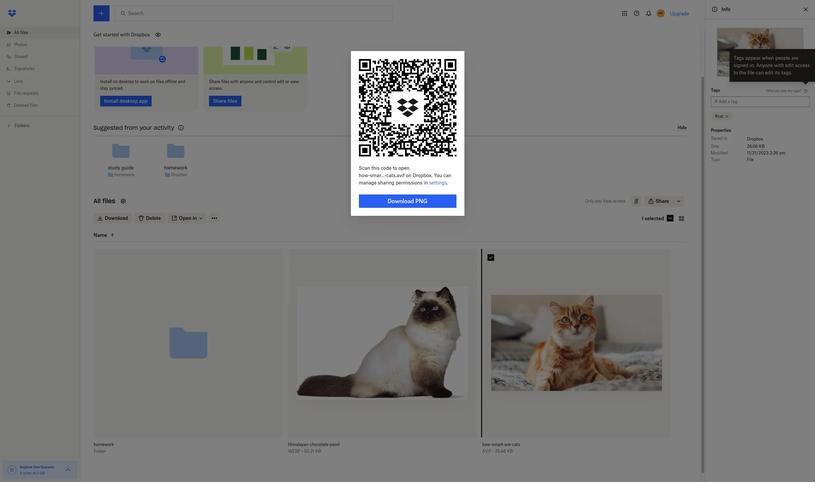 Task type: describe. For each thing, give the bounding box(es) containing it.
0 vertical spatial edit
[[786, 62, 794, 68]]

quota usage element
[[7, 465, 17, 476]]

2
[[37, 472, 39, 476]]

file, how-smart-are-cats.avif row
[[482, 249, 671, 459]]

files inside install on desktop to work on files offline and stay synced.
[[156, 79, 164, 84]]

webp
[[288, 449, 301, 454]]

1 selected
[[642, 216, 664, 221]]

himalayan-chocolate-point button
[[288, 443, 462, 448]]

1 horizontal spatial all
[[94, 197, 101, 205]]

manage
[[359, 180, 377, 186]]

dropbox.
[[413, 173, 433, 178]]

signatures
[[14, 66, 35, 71]]

access.
[[209, 86, 223, 91]]

study guide link
[[108, 164, 134, 172]]

file
[[748, 70, 755, 75]]

are
[[792, 55, 799, 61]]

folder, homework row
[[94, 249, 283, 459]]

only
[[585, 199, 594, 204]]

permissions
[[396, 180, 423, 186]]

started
[[103, 32, 119, 37]]

you
[[595, 199, 602, 204]]

less image
[[5, 78, 12, 85]]

are-
[[505, 443, 512, 448]]

/how smart are cats.avif image
[[718, 28, 804, 77]]

control
[[263, 79, 276, 84]]

all inside "list item"
[[14, 30, 19, 35]]

appear
[[746, 55, 761, 61]]

view
[[290, 79, 299, 84]]

1 vertical spatial access
[[613, 199, 626, 204]]

with inside tags appear when people are signed in. anyone with edit access to the file can edit its tags.
[[775, 62, 784, 68]]

0 vertical spatial 26.66
[[747, 144, 758, 149]]

cats
[[512, 443, 520, 448]]

png
[[416, 198, 428, 205]]

how- inside scan this code to open how-smar…-cats.avif
[[359, 173, 370, 178]]

install
[[100, 79, 112, 84]]

#cat
[[715, 114, 724, 119]]

file for file requests
[[14, 91, 21, 96]]

work
[[140, 79, 149, 84]]

11/21/2023
[[747, 151, 769, 156]]

requests
[[22, 91, 38, 96]]

study guide
[[108, 165, 134, 171]]

scan this code to open how-smar…-cats.avif
[[359, 165, 410, 178]]

deleted files link
[[5, 100, 80, 112]]

0 vertical spatial in
[[724, 136, 728, 141]]

get
[[94, 32, 102, 37]]

in.
[[750, 62, 755, 68]]

name button
[[94, 232, 150, 240]]

explore free features 0 bytes of 2 gb
[[20, 466, 54, 476]]

settings .
[[429, 180, 448, 186]]

chocolate-
[[310, 443, 330, 448]]

homework for bottommost homework link
[[115, 172, 135, 177]]

homework inside row
[[94, 443, 114, 448]]

get started with dropbox
[[94, 32, 150, 37]]

sharing
[[378, 180, 395, 186]]

who can see my tags?
[[766, 89, 802, 93]]

file requests
[[14, 91, 38, 96]]

pm
[[780, 151, 786, 156]]

kb inside himalayan-chocolate-point webp • 50.21 kb
[[315, 449, 321, 454]]

info
[[722, 6, 731, 12]]

download
[[388, 198, 414, 205]]

#
[[715, 99, 718, 104]]

to for install on desktop to work on files offline and stay synced.
[[135, 79, 139, 84]]

name
[[94, 233, 107, 238]]

you
[[434, 173, 442, 178]]

open
[[399, 165, 410, 171]]

tags for tags appear when people are signed in. anyone with edit access to the file can edit its tags.
[[734, 55, 744, 61]]

point
[[330, 443, 340, 448]]

.
[[447, 180, 448, 186]]

0 vertical spatial dropbox
[[131, 32, 150, 37]]

how- inside how-smart-are-cats avif • 26.66 kb
[[482, 443, 492, 448]]

file, himalayan-chocolate-point.webp row
[[288, 249, 477, 459]]

features
[[41, 466, 54, 470]]

all files inside "list item"
[[14, 30, 28, 35]]

when
[[762, 55, 774, 61]]

how-smart-are-cats avif • 26.66 kb
[[482, 443, 520, 454]]

homework folder
[[94, 443, 114, 454]]

kb inside how-smart-are-cats avif • 26.66 kb
[[507, 449, 513, 454]]

edit inside share files with anyone and control edit or view access.
[[277, 79, 284, 84]]

guide
[[121, 165, 134, 171]]

settings link
[[429, 180, 447, 186]]

and inside share files with anyone and control edit or view access.
[[255, 79, 262, 84]]

can inside on dropbox. you can manage sharing permissions in
[[444, 173, 451, 178]]

code
[[381, 165, 392, 171]]

its
[[775, 70, 780, 75]]

see
[[781, 89, 787, 93]]

list containing all files
[[0, 23, 80, 116]]

folders
[[15, 123, 29, 128]]

desktop
[[119, 79, 134, 84]]

1 horizontal spatial on
[[150, 79, 155, 84]]

1 horizontal spatial dropbox
[[171, 172, 187, 177]]

tags appear when people are signed in. anyone with edit access to the file can edit its tags.
[[734, 55, 810, 75]]

how-smart-are-cats button
[[482, 443, 657, 448]]

free
[[33, 466, 40, 470]]

the
[[740, 70, 747, 75]]

deleted files
[[14, 103, 38, 108]]

download png button
[[359, 195, 456, 208]]



Task type: vqa. For each thing, say whether or not it's contained in the screenshot.
FILE, SAMPLE FILE.PDF ROW
no



Task type: locate. For each thing, give the bounding box(es) containing it.
• inside himalayan-chocolate-point webp • 50.21 kb
[[302, 449, 303, 454]]

signed
[[734, 62, 749, 68]]

edit left or
[[277, 79, 284, 84]]

file down 11/21/2023
[[747, 157, 754, 162]]

type
[[711, 157, 720, 162]]

all files list item
[[0, 27, 80, 39]]

files inside share files with anyone and control edit or view access.
[[221, 79, 229, 84]]

1 vertical spatial can
[[775, 89, 780, 93]]

1 horizontal spatial homework link
[[164, 164, 187, 172]]

edit left "its"
[[765, 70, 774, 75]]

share
[[209, 79, 220, 84], [656, 198, 669, 204]]

26.66 kb
[[747, 144, 765, 149]]

0 horizontal spatial with
[[120, 32, 130, 37]]

saved in
[[711, 136, 728, 141]]

50.21
[[304, 449, 314, 454]]

1
[[642, 216, 644, 221]]

0 horizontal spatial dropbox
[[131, 32, 150, 37]]

1 vertical spatial all files
[[94, 197, 115, 205]]

share files with anyone and control edit or view access.
[[209, 79, 299, 91]]

settings
[[429, 180, 447, 186]]

kb down are-
[[507, 449, 513, 454]]

0 horizontal spatial kb
[[315, 449, 321, 454]]

folders button
[[0, 121, 80, 131]]

• inside how-smart-are-cats avif • 26.66 kb
[[493, 449, 494, 454]]

0 horizontal spatial can
[[444, 173, 451, 178]]

all files
[[14, 30, 28, 35], [94, 197, 115, 205]]

to left work
[[135, 79, 139, 84]]

1 vertical spatial homework
[[115, 172, 135, 177]]

1 horizontal spatial homework
[[115, 172, 135, 177]]

0 horizontal spatial in
[[424, 180, 428, 186]]

2 horizontal spatial dropbox
[[747, 137, 763, 142]]

to inside tags appear when people are signed in. anyone with edit access to the file can edit its tags.
[[734, 70, 738, 75]]

1 • from the left
[[302, 449, 303, 454]]

tags
[[734, 55, 744, 61], [711, 88, 720, 93]]

anyone
[[240, 79, 253, 84]]

1 vertical spatial all
[[94, 197, 101, 205]]

shared
[[14, 54, 28, 59]]

or
[[285, 79, 289, 84]]

0 horizontal spatial all files
[[14, 30, 28, 35]]

2 vertical spatial to
[[393, 165, 397, 171]]

properties
[[711, 128, 732, 133]]

who
[[766, 89, 774, 93]]

and left control
[[255, 79, 262, 84]]

1 horizontal spatial and
[[255, 79, 262, 84]]

1 horizontal spatial tags
[[734, 55, 744, 61]]

share inside share files with anyone and control edit or view access.
[[209, 79, 220, 84]]

1 horizontal spatial access
[[795, 62, 810, 68]]

qr code for sharing image
[[359, 59, 456, 157]]

how- up avif
[[482, 443, 492, 448]]

2 horizontal spatial homework
[[164, 165, 187, 171]]

0 horizontal spatial homework link
[[115, 172, 135, 178]]

file
[[14, 91, 21, 96], [747, 157, 754, 162]]

1 vertical spatial how-
[[482, 443, 492, 448]]

share inside button
[[656, 198, 669, 204]]

edit
[[786, 62, 794, 68], [765, 70, 774, 75], [277, 79, 284, 84]]

can left see
[[775, 89, 780, 93]]

people
[[776, 55, 791, 61]]

and inside install on desktop to work on files offline and stay synced.
[[178, 79, 185, 84]]

2 and from the left
[[255, 79, 262, 84]]

1 horizontal spatial 26.66
[[747, 144, 758, 149]]

homework down guide
[[115, 172, 135, 177]]

to left the the
[[734, 70, 738, 75]]

size
[[711, 144, 719, 149]]

in right saved
[[724, 136, 728, 141]]

tags for tags
[[711, 88, 720, 93]]

• right avif
[[493, 449, 494, 454]]

share up selected
[[656, 198, 669, 204]]

homework up folder
[[94, 443, 114, 448]]

0 vertical spatial how-
[[359, 173, 370, 178]]

None field
[[0, 0, 51, 7]]

tags.
[[782, 70, 793, 75]]

1 vertical spatial dropbox
[[747, 137, 763, 142]]

smar…-
[[370, 173, 387, 178]]

1 vertical spatial tags
[[711, 88, 720, 93]]

my
[[788, 89, 793, 93]]

0 horizontal spatial edit
[[277, 79, 284, 84]]

0 vertical spatial all files
[[14, 30, 28, 35]]

list
[[0, 23, 80, 116]]

0 horizontal spatial and
[[178, 79, 185, 84]]

upgrade
[[670, 11, 690, 16]]

1 vertical spatial homework link
[[115, 172, 135, 178]]

with inside share files with anyone and control edit or view access.
[[230, 79, 239, 84]]

26.66 up 11/21/2023
[[747, 144, 758, 149]]

1 vertical spatial file
[[747, 157, 754, 162]]

with up "its"
[[775, 62, 784, 68]]

modified
[[711, 151, 728, 156]]

0 vertical spatial share
[[209, 79, 220, 84]]

bytes
[[23, 472, 32, 476]]

1 vertical spatial with
[[775, 62, 784, 68]]

0 horizontal spatial all
[[14, 30, 19, 35]]

2 vertical spatial homework
[[94, 443, 114, 448]]

1 horizontal spatial edit
[[765, 70, 774, 75]]

1 horizontal spatial can
[[756, 70, 764, 75]]

can up .
[[444, 173, 451, 178]]

0 vertical spatial homework link
[[164, 164, 187, 172]]

in
[[724, 136, 728, 141], [424, 180, 428, 186]]

saved
[[711, 136, 723, 141]]

1 horizontal spatial to
[[393, 165, 397, 171]]

2 horizontal spatial with
[[775, 62, 784, 68]]

2:36
[[770, 151, 779, 156]]

file down the less
[[14, 91, 21, 96]]

file requests link
[[5, 88, 80, 100]]

homework link down guide
[[115, 172, 135, 178]]

stay
[[100, 86, 108, 91]]

homework up dropbox link
[[164, 165, 187, 171]]

can right file
[[756, 70, 764, 75]]

1 horizontal spatial kb
[[507, 449, 513, 454]]

homework for the right homework link
[[164, 165, 187, 171]]

kb up 11/21/2023
[[759, 144, 765, 149]]

1 and from the left
[[178, 79, 185, 84]]

0 horizontal spatial share
[[209, 79, 220, 84]]

share for share
[[656, 198, 669, 204]]

2 horizontal spatial to
[[734, 70, 738, 75]]

with for get started with dropbox
[[120, 32, 130, 37]]

kb down chocolate-
[[315, 449, 321, 454]]

homework link
[[164, 164, 187, 172], [115, 172, 135, 178]]

0 vertical spatial homework
[[164, 165, 187, 171]]

0 vertical spatial tags
[[734, 55, 744, 61]]

tags up #
[[711, 88, 720, 93]]

0
[[20, 472, 22, 476]]

on inside on dropbox. you can manage sharing permissions in
[[406, 173, 412, 178]]

with for share files with anyone and control edit or view access.
[[230, 79, 239, 84]]

avif
[[482, 449, 492, 454]]

suggested from your activity
[[94, 124, 174, 131]]

to inside install on desktop to work on files offline and stay synced.
[[135, 79, 139, 84]]

in inside on dropbox. you can manage sharing permissions in
[[424, 180, 428, 186]]

11/21/2023 2:36 pm
[[747, 151, 786, 156]]

0 vertical spatial to
[[734, 70, 738, 75]]

synced.
[[109, 86, 124, 91]]

0 vertical spatial access
[[795, 62, 810, 68]]

0 vertical spatial with
[[120, 32, 130, 37]]

access down the are
[[795, 62, 810, 68]]

0 horizontal spatial tags
[[711, 88, 720, 93]]

share up access.
[[209, 79, 220, 84]]

to for scan this code to open how-smar…-cats.avif
[[393, 165, 397, 171]]

share for share files with anyone and control edit or view access.
[[209, 79, 220, 84]]

download png
[[388, 198, 428, 205]]

0 horizontal spatial access
[[613, 199, 626, 204]]

on right work
[[150, 79, 155, 84]]

dropbox image
[[5, 7, 19, 20]]

0 horizontal spatial •
[[302, 449, 303, 454]]

himalayan-
[[288, 443, 310, 448]]

1 horizontal spatial file
[[747, 157, 754, 162]]

• left 50.21
[[302, 449, 303, 454]]

study
[[108, 165, 120, 171]]

explore
[[20, 466, 32, 470]]

to up cats.avif
[[393, 165, 397, 171]]

how- down scan
[[359, 173, 370, 178]]

0 horizontal spatial homework
[[94, 443, 114, 448]]

access right have
[[613, 199, 626, 204]]

folder
[[94, 449, 106, 454]]

•
[[302, 449, 303, 454], [493, 449, 494, 454]]

access
[[795, 62, 810, 68], [613, 199, 626, 204]]

1 vertical spatial share
[[656, 198, 669, 204]]

only you have access
[[585, 199, 626, 204]]

1 horizontal spatial in
[[724, 136, 728, 141]]

1 vertical spatial 26.66
[[495, 449, 506, 454]]

2 horizontal spatial kb
[[759, 144, 765, 149]]

0 vertical spatial can
[[756, 70, 764, 75]]

1 horizontal spatial how-
[[482, 443, 492, 448]]

from
[[125, 124, 138, 131]]

homework link up dropbox link
[[164, 164, 187, 172]]

with left the "anyone"
[[230, 79, 239, 84]]

anyone
[[757, 62, 773, 68]]

files inside "list item"
[[20, 30, 28, 35]]

to
[[734, 70, 738, 75], [135, 79, 139, 84], [393, 165, 397, 171]]

gb
[[40, 472, 45, 476]]

0 horizontal spatial on
[[113, 79, 118, 84]]

less
[[14, 79, 23, 84]]

with right started
[[120, 32, 130, 37]]

this
[[372, 165, 380, 171]]

himalayan-chocolate-point webp • 50.21 kb
[[288, 443, 340, 454]]

on
[[113, 79, 118, 84], [150, 79, 155, 84], [406, 173, 412, 178]]

access inside tags appear when people are signed in. anyone with edit access to the file can edit its tags.
[[795, 62, 810, 68]]

install on desktop to work on files offline and stay synced.
[[100, 79, 185, 91]]

to inside scan this code to open how-smar…-cats.avif
[[393, 165, 397, 171]]

1 horizontal spatial share
[[656, 198, 669, 204]]

how-
[[359, 173, 370, 178], [482, 443, 492, 448]]

0 horizontal spatial file
[[14, 91, 21, 96]]

2 vertical spatial can
[[444, 173, 451, 178]]

close right sidebar image
[[802, 5, 810, 13]]

1 vertical spatial to
[[135, 79, 139, 84]]

0 horizontal spatial how-
[[359, 173, 370, 178]]

1 vertical spatial edit
[[765, 70, 774, 75]]

tags?
[[793, 89, 802, 93]]

edit up tags. on the top right of the page
[[786, 62, 794, 68]]

deleted
[[14, 103, 29, 108]]

photos
[[14, 42, 27, 47]]

2 vertical spatial dropbox
[[171, 172, 187, 177]]

2 • from the left
[[493, 449, 494, 454]]

of
[[33, 472, 36, 476]]

in down dropbox.
[[424, 180, 428, 186]]

2 vertical spatial edit
[[277, 79, 284, 84]]

26.66 inside how-smart-are-cats avif • 26.66 kb
[[495, 449, 506, 454]]

0 vertical spatial all
[[14, 30, 19, 35]]

2 vertical spatial with
[[230, 79, 239, 84]]

tags inside tags appear when people are signed in. anyone with edit access to the file can edit its tags.
[[734, 55, 744, 61]]

and right offline
[[178, 79, 185, 84]]

your
[[140, 124, 152, 131]]

1 horizontal spatial •
[[493, 449, 494, 454]]

1 horizontal spatial with
[[230, 79, 239, 84]]

26.66
[[747, 144, 758, 149], [495, 449, 506, 454]]

0 horizontal spatial to
[[135, 79, 139, 84]]

on up the permissions
[[406, 173, 412, 178]]

selected
[[645, 216, 664, 221]]

2 horizontal spatial on
[[406, 173, 412, 178]]

activity
[[154, 124, 174, 131]]

can inside tags appear when people are signed in. anyone with edit access to the file can edit its tags.
[[756, 70, 764, 75]]

file for file
[[747, 157, 754, 162]]

scan
[[359, 165, 370, 171]]

download png dialog
[[351, 51, 465, 216]]

0 vertical spatial file
[[14, 91, 21, 96]]

1 horizontal spatial all files
[[94, 197, 115, 205]]

on up 'synced.'
[[113, 79, 118, 84]]

dropbox
[[131, 32, 150, 37], [747, 137, 763, 142], [171, 172, 187, 177]]

signatures link
[[5, 63, 80, 75]]

2 horizontal spatial edit
[[786, 62, 794, 68]]

26.66 down smart-
[[495, 449, 506, 454]]

2 horizontal spatial can
[[775, 89, 780, 93]]

who can see my tags? image
[[803, 89, 809, 94]]

1 vertical spatial in
[[424, 180, 428, 186]]

0 horizontal spatial 26.66
[[495, 449, 506, 454]]

homework
[[164, 165, 187, 171], [115, 172, 135, 177], [94, 443, 114, 448]]

dropbox link
[[171, 172, 187, 178]]

offline
[[165, 79, 177, 84]]

with
[[120, 32, 130, 37], [775, 62, 784, 68], [230, 79, 239, 84]]

tags up signed
[[734, 55, 744, 61]]

#cat button
[[711, 113, 733, 121]]



